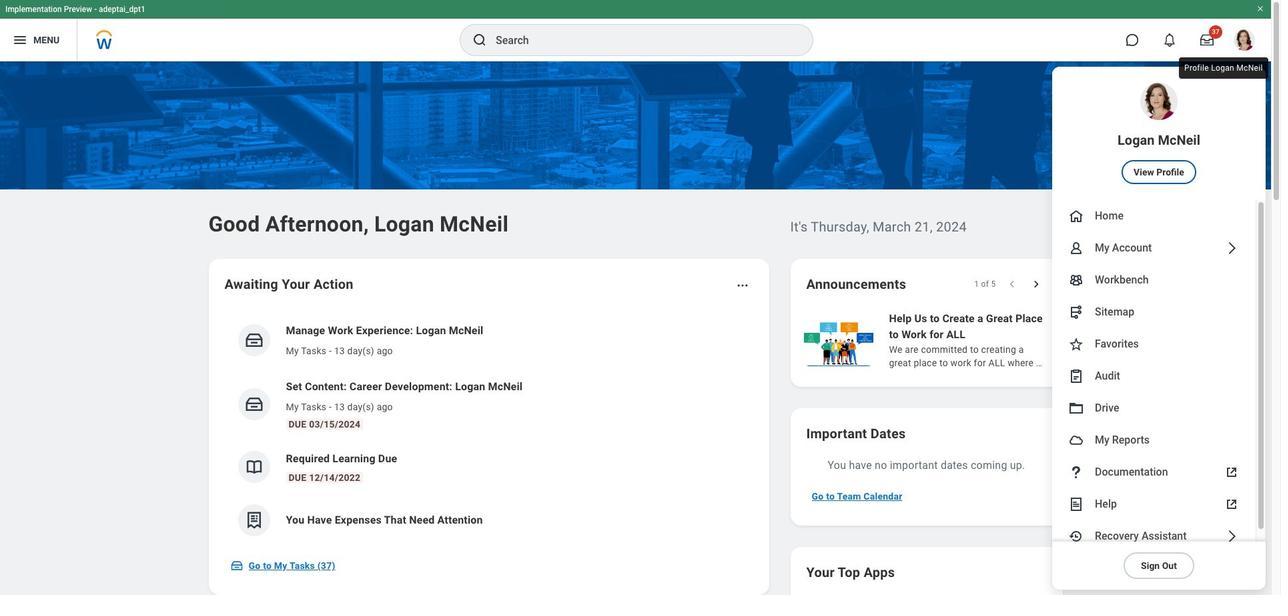 Task type: describe. For each thing, give the bounding box(es) containing it.
folder open image
[[1068, 400, 1084, 416]]

notifications large image
[[1163, 33, 1176, 47]]

chevron right image for third menu item
[[1224, 240, 1240, 256]]

endpoints image
[[1068, 304, 1084, 320]]

dashboard expenses image
[[244, 510, 264, 530]]

search image
[[472, 32, 488, 48]]

11 menu item from the top
[[1052, 488, 1256, 520]]

book open image
[[244, 457, 264, 477]]

10 menu item from the top
[[1052, 456, 1256, 488]]

0 horizontal spatial inbox image
[[230, 559, 243, 573]]

9 menu item from the top
[[1052, 424, 1256, 456]]

time image
[[1068, 528, 1084, 545]]

ext link image
[[1224, 464, 1240, 480]]

1 menu item from the top
[[1052, 67, 1266, 200]]

ext link image
[[1224, 496, 1240, 512]]

2 menu item from the top
[[1052, 200, 1256, 232]]

paste image
[[1068, 368, 1084, 384]]



Task type: locate. For each thing, give the bounding box(es) containing it.
inbox image
[[244, 394, 264, 414], [230, 559, 243, 573]]

justify image
[[12, 32, 28, 48]]

1 vertical spatial chevron right image
[[1224, 528, 1240, 545]]

list
[[801, 310, 1281, 371], [225, 312, 753, 547]]

1 vertical spatial inbox image
[[230, 559, 243, 573]]

tooltip
[[1176, 55, 1271, 81]]

8 menu item from the top
[[1052, 392, 1256, 424]]

chevron right small image
[[1029, 278, 1043, 291]]

question image
[[1068, 464, 1084, 480]]

chevron right image
[[1224, 240, 1240, 256], [1224, 528, 1240, 545]]

user image
[[1068, 240, 1084, 256]]

0 horizontal spatial list
[[225, 312, 753, 547]]

banner
[[0, 0, 1271, 590]]

4 menu item from the top
[[1052, 264, 1256, 296]]

7 menu item from the top
[[1052, 360, 1256, 392]]

inbox image
[[244, 330, 264, 350]]

status
[[974, 279, 996, 290]]

3 menu item from the top
[[1052, 232, 1256, 264]]

home image
[[1068, 208, 1084, 224]]

1 horizontal spatial list
[[801, 310, 1281, 371]]

avatar image
[[1068, 432, 1084, 448]]

document image
[[1068, 496, 1084, 512]]

5 menu item from the top
[[1052, 296, 1256, 328]]

0 vertical spatial chevron right image
[[1224, 240, 1240, 256]]

inbox large image
[[1200, 33, 1214, 47]]

1 chevron right image from the top
[[1224, 240, 1240, 256]]

1 horizontal spatial inbox image
[[244, 394, 264, 414]]

logan mcneil image
[[1234, 29, 1255, 51]]

2 chevron right image from the top
[[1224, 528, 1240, 545]]

chevron left small image
[[1005, 278, 1019, 291]]

12 menu item from the top
[[1052, 520, 1256, 553]]

close environment banner image
[[1256, 5, 1264, 13]]

chevron right image for 12th menu item
[[1224, 528, 1240, 545]]

6 menu item from the top
[[1052, 328, 1256, 360]]

menu item
[[1052, 67, 1266, 200], [1052, 200, 1256, 232], [1052, 232, 1256, 264], [1052, 264, 1256, 296], [1052, 296, 1256, 328], [1052, 328, 1256, 360], [1052, 360, 1256, 392], [1052, 392, 1256, 424], [1052, 424, 1256, 456], [1052, 456, 1256, 488], [1052, 488, 1256, 520], [1052, 520, 1256, 553]]

Search Workday  search field
[[496, 25, 785, 55]]

menu
[[1052, 67, 1266, 590]]

contact card matrix manager image
[[1068, 272, 1084, 288]]

star image
[[1068, 336, 1084, 352]]

0 vertical spatial inbox image
[[244, 394, 264, 414]]

main content
[[0, 61, 1281, 595]]



Task type: vqa. For each thing, say whether or not it's contained in the screenshot.
Management
no



